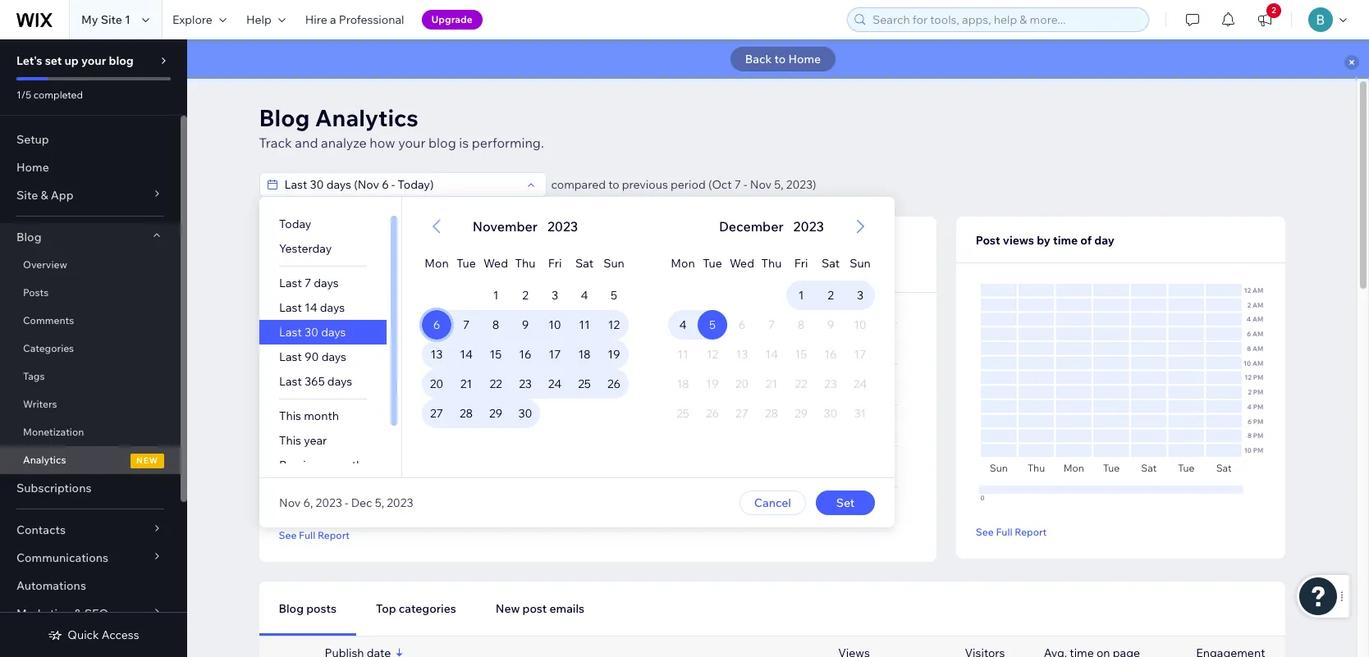 Task type: vqa. For each thing, say whether or not it's contained in the screenshot.
in
no



Task type: locate. For each thing, give the bounding box(es) containing it.
0 vertical spatial new
[[538, 236, 562, 251]]

row group
[[402, 281, 648, 478], [648, 281, 894, 478]]

1 horizontal spatial post
[[976, 233, 1000, 248]]

7
[[734, 177, 741, 192], [304, 276, 311, 291], [463, 318, 469, 332]]

1 horizontal spatial tue
[[702, 256, 722, 271]]

7 left "8"
[[463, 318, 469, 332]]

views inside post views 0
[[305, 236, 336, 251]]

& inside popup button
[[74, 607, 82, 621]]

1 horizontal spatial blog
[[429, 135, 456, 151]]

mon tue wed thu
[[424, 256, 535, 271], [671, 256, 781, 271]]

0 horizontal spatial see full report
[[279, 529, 350, 541]]

previous
[[279, 458, 325, 473]]

4 last from the top
[[279, 350, 302, 364]]

post
[[976, 233, 1000, 248], [279, 236, 303, 251]]

1 horizontal spatial sat
[[821, 256, 839, 271]]

row group for grid containing november
[[402, 281, 648, 478]]

tue down november
[[456, 256, 476, 271]]

0 horizontal spatial your
[[81, 53, 106, 68]]

new post emails button
[[476, 582, 604, 636]]

to
[[775, 52, 786, 66], [608, 177, 619, 192]]

blog up track
[[259, 103, 310, 132]]

18
[[578, 347, 590, 362]]

blog
[[109, 53, 134, 68], [429, 135, 456, 151]]

0 horizontal spatial tue
[[456, 256, 476, 271]]

this up this year
[[279, 409, 301, 424]]

2023
[[547, 218, 578, 235], [793, 218, 824, 235], [315, 496, 342, 511], [386, 496, 413, 511]]

days up last 30 days
[[320, 300, 344, 315]]

2 for grid containing november
[[522, 288, 528, 303]]

views left by at the right top
[[1003, 233, 1034, 248]]

0 horizontal spatial home
[[16, 160, 49, 175]]

alert containing november
[[467, 217, 583, 236]]

mon tue wed thu for grid containing december
[[671, 256, 781, 271]]

0 horizontal spatial analytics
[[23, 454, 66, 466]]

1 vertical spatial site
[[16, 188, 38, 203]]

1 vertical spatial blog
[[16, 230, 41, 245]]

this for this year
[[279, 433, 301, 448]]

0
[[279, 253, 288, 272], [408, 253, 418, 272], [538, 253, 548, 272], [668, 253, 677, 272]]

2 wed from the left
[[729, 256, 754, 271]]

alert containing december
[[714, 217, 829, 236]]

fri for row containing 6
[[548, 256, 561, 271]]

sun
[[603, 256, 624, 271], [849, 256, 870, 271]]

1 sat from the left
[[575, 256, 593, 271]]

5 last from the top
[[279, 374, 302, 389]]

& left app at the left
[[41, 188, 48, 203]]

0 vertical spatial to
[[775, 52, 786, 66]]

0 horizontal spatial thu
[[515, 256, 535, 271]]

home down "setup"
[[16, 160, 49, 175]]

days up last 90 days
[[321, 325, 346, 340]]

1 last from the top
[[279, 276, 302, 291]]

fri up 10 at the left
[[548, 256, 561, 271]]

0 horizontal spatial blog
[[109, 53, 134, 68]]

visitors
[[408, 236, 450, 251]]

blog inside button
[[279, 602, 304, 617]]

mon tue wed thu for grid containing november
[[424, 256, 535, 271]]

30 inside grid
[[518, 406, 532, 421]]

5
[[610, 288, 617, 303], [709, 318, 715, 332]]

list box containing today
[[259, 212, 401, 478]]

7 right (oct
[[734, 177, 741, 192]]

grid
[[402, 197, 648, 478], [648, 197, 894, 478]]

wed for grid containing november
[[483, 256, 508, 271]]

posts link
[[0, 279, 181, 307]]

& left seo in the left of the page
[[74, 607, 82, 621]]

last left 90
[[279, 350, 302, 364]]

blog posts
[[279, 602, 337, 617]]

post left by at the right top
[[976, 233, 1000, 248]]

0 horizontal spatial &
[[41, 188, 48, 203]]

sun for row group associated with grid containing december
[[849, 256, 870, 271]]

post down the today
[[279, 236, 303, 251]]

emails
[[550, 602, 585, 617]]

days up last 14 days
[[313, 276, 338, 291]]

5 down 0 button
[[709, 318, 715, 332]]

0 inside new subscribers 0
[[538, 253, 548, 272]]

posts
[[23, 286, 49, 299]]

None field
[[280, 173, 521, 196]]

new
[[136, 456, 158, 466]]

full for the leftmost see full report button
[[299, 529, 315, 541]]

5, left 2023)
[[774, 177, 784, 192]]

1 tue from the left
[[456, 256, 476, 271]]

full
[[996, 526, 1013, 538], [299, 529, 315, 541]]

new post emails
[[496, 602, 585, 617]]

5, right dec
[[374, 496, 384, 511]]

0 horizontal spatial wed
[[483, 256, 508, 271]]

new left the subscribers
[[538, 236, 562, 251]]

1 horizontal spatial see full report
[[976, 526, 1047, 538]]

new
[[538, 236, 562, 251], [496, 602, 520, 617]]

0 horizontal spatial 5,
[[374, 496, 384, 511]]

1 vertical spatial &
[[74, 607, 82, 621]]

wed down december
[[729, 256, 754, 271]]

2 this from the top
[[279, 433, 301, 448]]

last
[[279, 276, 302, 291], [279, 300, 302, 315], [279, 325, 302, 340], [279, 350, 302, 364], [279, 374, 302, 389]]

2 0 from the left
[[408, 253, 418, 272]]

14 inside grid
[[459, 347, 472, 362]]

home
[[788, 52, 821, 66], [16, 160, 49, 175]]

top categories
[[376, 602, 456, 617]]

4 up 11 in the left of the page
[[580, 288, 588, 303]]

3
[[551, 288, 558, 303], [857, 288, 863, 303]]

5,
[[774, 177, 784, 192], [374, 496, 384, 511]]

14 up last 30 days
[[304, 300, 317, 315]]

fri
[[548, 256, 561, 271], [794, 256, 808, 271]]

2 fri from the left
[[794, 256, 808, 271]]

home right back
[[788, 52, 821, 66]]

1 horizontal spatial &
[[74, 607, 82, 621]]

days right 365
[[327, 374, 352, 389]]

0 horizontal spatial 30
[[304, 325, 318, 340]]

last 7 days
[[279, 276, 338, 291]]

0 horizontal spatial mon
[[424, 256, 448, 271]]

0 horizontal spatial 5
[[610, 288, 617, 303]]

1 vertical spatial nov
[[279, 496, 300, 511]]

1 row group from the left
[[402, 281, 648, 478]]

2 button
[[1247, 0, 1283, 39]]

days
[[313, 276, 338, 291], [320, 300, 344, 315], [321, 325, 346, 340], [321, 350, 346, 364], [327, 374, 352, 389]]

blog up overview
[[16, 230, 41, 245]]

previous
[[622, 177, 668, 192]]

analytics inside blog analytics track and analyze how your blog is performing.
[[315, 103, 418, 132]]

1 vertical spatial month
[[327, 458, 363, 473]]

2 vertical spatial 7
[[463, 318, 469, 332]]

nov left 6,
[[279, 496, 300, 511]]

30 up 90
[[304, 325, 318, 340]]

1 this from the top
[[279, 409, 301, 424]]

1 vertical spatial 30
[[518, 406, 532, 421]]

your inside blog analytics track and analyze how your blog is performing.
[[398, 135, 426, 151]]

site & app button
[[0, 181, 181, 209]]

1 horizontal spatial 14
[[459, 347, 472, 362]]

new inside new subscribers 0
[[538, 236, 562, 251]]

post
[[523, 602, 547, 617]]

1 sun from the left
[[603, 256, 624, 271]]

2 grid from the left
[[648, 197, 894, 478]]

to for compared
[[608, 177, 619, 192]]

this
[[279, 409, 301, 424], [279, 433, 301, 448]]

0 vertical spatial 30
[[304, 325, 318, 340]]

0 vertical spatial 14
[[304, 300, 317, 315]]

0 horizontal spatial new
[[496, 602, 520, 617]]

1 horizontal spatial 5
[[709, 318, 715, 332]]

site left app at the left
[[16, 188, 38, 203]]

1 vertical spatial analytics
[[23, 454, 66, 466]]

performing.
[[472, 135, 544, 151]]

see
[[976, 526, 994, 538], [279, 529, 297, 541]]

time
[[1053, 233, 1078, 248]]

your right how
[[398, 135, 426, 151]]

home inside home link
[[16, 160, 49, 175]]

row
[[422, 241, 628, 281], [668, 241, 875, 281], [422, 281, 628, 310], [668, 281, 875, 310], [422, 310, 628, 340], [668, 310, 875, 340], [422, 340, 628, 369], [668, 340, 875, 369], [422, 369, 628, 399], [668, 369, 875, 399], [422, 399, 628, 429], [668, 399, 875, 429], [422, 429, 628, 458]]

2 for grid containing december
[[827, 288, 833, 303]]

4 0 from the left
[[668, 253, 677, 272]]

compared
[[551, 177, 606, 192]]

views
[[1003, 233, 1034, 248], [305, 236, 336, 251]]

2 horizontal spatial 1
[[798, 288, 804, 303]]

0 horizontal spatial 2
[[522, 288, 528, 303]]

1 horizontal spatial mon tue wed thu
[[671, 256, 781, 271]]

0 inside post views 0
[[279, 253, 288, 272]]

sat
[[575, 256, 593, 271], [821, 256, 839, 271]]

row containing 6
[[422, 310, 628, 340]]

0 vertical spatial blog
[[259, 103, 310, 132]]

1 horizontal spatial to
[[775, 52, 786, 66]]

0 vertical spatial your
[[81, 53, 106, 68]]

0 horizontal spatial to
[[608, 177, 619, 192]]

mon down compared to previous period (oct 7 - nov 5, 2023)
[[671, 256, 695, 271]]

1 horizontal spatial wed
[[729, 256, 754, 271]]

last up last 14 days
[[279, 276, 302, 291]]

1 thu from the left
[[515, 256, 535, 271]]

1 horizontal spatial views
[[1003, 233, 1034, 248]]

last 365 days
[[279, 374, 352, 389]]

1 3 from the left
[[551, 288, 558, 303]]

1 vertical spatial 5
[[709, 318, 715, 332]]

1 vertical spatial home
[[16, 160, 49, 175]]

blog left posts
[[279, 602, 304, 617]]

0 horizontal spatial alert
[[467, 217, 583, 236]]

1 horizontal spatial sun
[[849, 256, 870, 271]]

1 vertical spatial your
[[398, 135, 426, 151]]

1 horizontal spatial 4
[[679, 318, 686, 332]]

see full report for right see full report button
[[976, 526, 1047, 538]]

1 horizontal spatial see
[[976, 526, 994, 538]]

0 vertical spatial nov
[[750, 177, 772, 192]]

mon down visitors
[[424, 256, 448, 271]]

last down last 7 days
[[279, 300, 302, 315]]

row containing 27
[[422, 399, 628, 429]]

0 horizontal spatial sat
[[575, 256, 593, 271]]

0 horizontal spatial -
[[344, 496, 348, 511]]

analytics up how
[[315, 103, 418, 132]]

1 for grid containing november
[[493, 288, 498, 303]]

2023 down 2023)
[[793, 218, 824, 235]]

0 vertical spatial home
[[788, 52, 821, 66]]

1 vertical spatial to
[[608, 177, 619, 192]]

1 horizontal spatial fri
[[794, 256, 808, 271]]

see full report for the leftmost see full report button
[[279, 529, 350, 541]]

3 0 from the left
[[538, 253, 548, 272]]

to for back
[[775, 52, 786, 66]]

1 horizontal spatial -
[[744, 177, 748, 192]]

2 mon tue wed thu from the left
[[671, 256, 781, 271]]

track
[[259, 135, 292, 151]]

alert down compared
[[467, 217, 583, 236]]

1 mon tue wed thu from the left
[[424, 256, 535, 271]]

blog inside sidebar element
[[109, 53, 134, 68]]

1 horizontal spatial 7
[[463, 318, 469, 332]]

1 for grid containing december
[[798, 288, 804, 303]]

upgrade
[[431, 13, 473, 25]]

blog left is
[[429, 135, 456, 151]]

writers link
[[0, 391, 181, 419]]

2 sat from the left
[[821, 256, 839, 271]]

last down last 14 days
[[279, 325, 302, 340]]

days for last 14 days
[[320, 300, 344, 315]]

2 alert from the left
[[714, 217, 829, 236]]

tuesday, december 5, 2023 cell
[[697, 310, 727, 340]]

1 horizontal spatial thu
[[761, 256, 781, 271]]

mon tue wed thu down november
[[424, 256, 535, 271]]

1 alert from the left
[[467, 217, 583, 236]]

1 horizontal spatial 30
[[518, 406, 532, 421]]

0 vertical spatial 4
[[580, 288, 588, 303]]

wed for grid containing december
[[729, 256, 754, 271]]

blog for analytics
[[259, 103, 310, 132]]

thu for row group associated with grid containing december
[[761, 256, 781, 271]]

1 vertical spatial new
[[496, 602, 520, 617]]

1 horizontal spatial mon
[[671, 256, 695, 271]]

0 horizontal spatial 3
[[551, 288, 558, 303]]

14 left 15
[[459, 347, 472, 362]]

4 left the tuesday, december 5, 2023 cell
[[679, 318, 686, 332]]

site inside dropdown button
[[16, 188, 38, 203]]

analytics down monetization on the left
[[23, 454, 66, 466]]

0 horizontal spatial post
[[279, 236, 303, 251]]

automations
[[16, 579, 86, 594]]

thu down november
[[515, 256, 535, 271]]

mon for grid containing december
[[671, 256, 695, 271]]

site right my
[[101, 12, 122, 27]]

1 horizontal spatial 1
[[493, 288, 498, 303]]

1 horizontal spatial site
[[101, 12, 122, 27]]

new subscribers 0
[[538, 236, 628, 272]]

new left post
[[496, 602, 520, 617]]

1 vertical spatial 14
[[459, 347, 472, 362]]

7 up last 14 days
[[304, 276, 311, 291]]

0 vertical spatial month
[[303, 409, 339, 424]]

month up nov 6, 2023 - dec 5, 2023
[[327, 458, 363, 473]]

30 right 29
[[518, 406, 532, 421]]

my
[[81, 12, 98, 27]]

3 for row group related to grid containing november
[[551, 288, 558, 303]]

1 horizontal spatial alert
[[714, 217, 829, 236]]

2 horizontal spatial 7
[[734, 177, 741, 192]]

subscriptions
[[16, 481, 92, 496]]

1 vertical spatial blog
[[429, 135, 456, 151]]

this month
[[279, 409, 339, 424]]

1 grid from the left
[[402, 197, 648, 478]]

communications
[[16, 551, 108, 566]]

blog down my site 1
[[109, 53, 134, 68]]

mon tue wed thu down december
[[671, 256, 781, 271]]

by
[[1037, 233, 1051, 248]]

to left previous
[[608, 177, 619, 192]]

tue down december
[[702, 256, 722, 271]]

0 horizontal spatial full
[[299, 529, 315, 541]]

alert
[[467, 217, 583, 236], [714, 217, 829, 236]]

2 3 from the left
[[857, 288, 863, 303]]

sat for grid containing december
[[821, 256, 839, 271]]

list box
[[259, 212, 401, 478]]

fri down 2023)
[[794, 256, 808, 271]]

blog inside blog analytics track and analyze how your blog is performing.
[[429, 135, 456, 151]]

2 mon from the left
[[671, 256, 695, 271]]

this left year
[[279, 433, 301, 448]]

back to home button
[[730, 47, 836, 71]]

0 horizontal spatial nov
[[279, 496, 300, 511]]

2 vertical spatial blog
[[279, 602, 304, 617]]

2
[[1272, 5, 1276, 16], [522, 288, 528, 303], [827, 288, 833, 303]]

blog inside blog analytics track and analyze how your blog is performing.
[[259, 103, 310, 132]]

quick access
[[68, 628, 139, 643]]

blog posts button
[[259, 582, 356, 636]]

1 horizontal spatial home
[[788, 52, 821, 66]]

1 mon from the left
[[424, 256, 448, 271]]

1 horizontal spatial report
[[1015, 526, 1047, 538]]

2 last from the top
[[279, 300, 302, 315]]

0 horizontal spatial site
[[16, 188, 38, 203]]

1 fri from the left
[[548, 256, 561, 271]]

30
[[304, 325, 318, 340], [518, 406, 532, 421]]

report for the leftmost see full report button
[[318, 529, 350, 541]]

your right up
[[81, 53, 106, 68]]

to inside button
[[775, 52, 786, 66]]

0 vertical spatial 7
[[734, 177, 741, 192]]

25
[[578, 377, 591, 392]]

2 tue from the left
[[702, 256, 722, 271]]

post views by time of day
[[976, 233, 1115, 248]]

- right (oct
[[744, 177, 748, 192]]

2 thu from the left
[[761, 256, 781, 271]]

row group for grid containing december
[[648, 281, 894, 478]]

0 vertical spatial analytics
[[315, 103, 418, 132]]

16
[[519, 347, 531, 362]]

19
[[607, 347, 620, 362]]

1 horizontal spatial new
[[538, 236, 562, 251]]

alert down 2023)
[[714, 217, 829, 236]]

2 row group from the left
[[648, 281, 894, 478]]

1 wed from the left
[[483, 256, 508, 271]]

home inside back to home button
[[788, 52, 821, 66]]

3 last from the top
[[279, 325, 302, 340]]

upgrade button
[[422, 10, 483, 30]]

site
[[101, 12, 122, 27], [16, 188, 38, 203]]

wed down november
[[483, 256, 508, 271]]

sun for row group related to grid containing november
[[603, 256, 624, 271]]

see full report button
[[976, 525, 1047, 539], [279, 528, 350, 543]]

1 0 from the left
[[279, 253, 288, 272]]

& inside dropdown button
[[41, 188, 48, 203]]

0 horizontal spatial sun
[[603, 256, 624, 271]]

thu down december
[[761, 256, 781, 271]]

last left 365
[[279, 374, 302, 389]]

90
[[304, 350, 319, 364]]

days for last 90 days
[[321, 350, 346, 364]]

0 vertical spatial 5
[[610, 288, 617, 303]]

0 horizontal spatial mon tue wed thu
[[424, 256, 535, 271]]

new inside button
[[496, 602, 520, 617]]

thu for row group related to grid containing november
[[515, 256, 535, 271]]

completed
[[34, 89, 83, 101]]

1 vertical spatial this
[[279, 433, 301, 448]]

1 horizontal spatial analytics
[[315, 103, 418, 132]]

5 up 12
[[610, 288, 617, 303]]

1 horizontal spatial your
[[398, 135, 426, 151]]

post inside post views 0
[[279, 236, 303, 251]]

12
[[608, 318, 620, 332]]

month up year
[[303, 409, 339, 424]]

-
[[744, 177, 748, 192], [344, 496, 348, 511]]

nov 6, 2023 - dec 5, 2023
[[279, 496, 413, 511]]

2 sun from the left
[[849, 256, 870, 271]]

1 horizontal spatial 3
[[857, 288, 863, 303]]

last for last 14 days
[[279, 300, 302, 315]]

0 inside button
[[668, 253, 677, 272]]

blog button
[[0, 223, 181, 251]]

to right back
[[775, 52, 786, 66]]

- left dec
[[344, 496, 348, 511]]

nov left 2023)
[[750, 177, 772, 192]]

1 vertical spatial 7
[[304, 276, 311, 291]]

0 horizontal spatial report
[[318, 529, 350, 541]]

tue for row containing 6
[[456, 256, 476, 271]]

views down the today
[[305, 236, 336, 251]]

days right 90
[[321, 350, 346, 364]]

0 horizontal spatial see
[[279, 529, 297, 541]]

0 vertical spatial blog
[[109, 53, 134, 68]]



Task type: describe. For each thing, give the bounding box(es) containing it.
posts
[[306, 602, 337, 617]]

post views 0
[[279, 236, 336, 272]]

cancel
[[754, 496, 791, 511]]

0 vertical spatial 5,
[[774, 177, 784, 192]]

your inside sidebar element
[[81, 53, 106, 68]]

23
[[519, 377, 531, 392]]

views for by
[[1003, 233, 1034, 248]]

full for right see full report button
[[996, 526, 1013, 538]]

hire a professional link
[[295, 0, 414, 39]]

this for this month
[[279, 409, 301, 424]]

views for 0
[[305, 236, 336, 251]]

tue for row containing 4
[[702, 256, 722, 271]]

contacts button
[[0, 516, 181, 544]]

last 90 days
[[279, 350, 346, 364]]

app
[[51, 188, 74, 203]]

set button
[[816, 491, 875, 516]]

6
[[433, 318, 440, 332]]

grid containing november
[[402, 197, 648, 478]]

subscribers
[[565, 236, 628, 251]]

writers
[[23, 398, 57, 410]]

december
[[719, 218, 783, 235]]

30 inside list box
[[304, 325, 318, 340]]

0 horizontal spatial 7
[[304, 276, 311, 291]]

13
[[430, 347, 442, 362]]

1/5 completed
[[16, 89, 83, 101]]

compared to previous period (oct 7 - nov 5, 2023)
[[551, 177, 817, 192]]

grid containing december
[[648, 197, 894, 478]]

professional
[[339, 12, 404, 27]]

row containing 20
[[422, 369, 628, 399]]

monday, november 6, 2023 cell
[[422, 310, 451, 340]]

hire
[[305, 12, 327, 27]]

is
[[459, 135, 469, 151]]

22
[[489, 377, 502, 392]]

17
[[548, 347, 561, 362]]

11
[[579, 318, 590, 332]]

year
[[303, 433, 327, 448]]

back
[[745, 52, 772, 66]]

day
[[1095, 233, 1115, 248]]

last 14 days
[[279, 300, 344, 315]]

blog inside popup button
[[16, 230, 41, 245]]

help button
[[236, 0, 295, 39]]

period
[[671, 177, 706, 192]]

a
[[330, 12, 336, 27]]

21
[[460, 377, 472, 392]]

see for right see full report button
[[976, 526, 994, 538]]

1 horizontal spatial see full report button
[[976, 525, 1047, 539]]

november
[[472, 218, 537, 235]]

see for the leftmost see full report button
[[279, 529, 297, 541]]

row containing 13
[[422, 340, 628, 369]]

overview
[[23, 259, 67, 271]]

how
[[370, 135, 395, 151]]

10
[[548, 318, 561, 332]]

blog for posts
[[279, 602, 304, 617]]

previous month
[[279, 458, 363, 473]]

1 vertical spatial 5,
[[374, 496, 384, 511]]

& for site
[[41, 188, 48, 203]]

quick access button
[[48, 628, 139, 643]]

marketing & seo button
[[0, 600, 181, 628]]

27
[[430, 406, 443, 421]]

seo
[[84, 607, 108, 621]]

home link
[[0, 154, 181, 181]]

month for previous month
[[327, 458, 363, 473]]

subscriptions link
[[0, 474, 181, 502]]

2 inside button
[[1272, 5, 1276, 16]]

new for 0
[[538, 236, 562, 251]]

mon for grid containing november
[[424, 256, 448, 271]]

tags
[[23, 370, 45, 383]]

24
[[548, 377, 561, 392]]

last for last 7 days
[[279, 276, 302, 291]]

categories
[[399, 602, 456, 617]]

1 vertical spatial -
[[344, 496, 348, 511]]

month for this month
[[303, 409, 339, 424]]

1 vertical spatial 4
[[679, 318, 686, 332]]

2023 right 6,
[[315, 496, 342, 511]]

communications button
[[0, 544, 181, 572]]

post for 0
[[279, 236, 303, 251]]

days for last 30 days
[[321, 325, 346, 340]]

explore
[[172, 12, 213, 27]]

3 for row group associated with grid containing december
[[857, 288, 863, 303]]

help
[[246, 12, 272, 27]]

let's
[[16, 53, 42, 68]]

new for emails
[[496, 602, 520, 617]]

0 horizontal spatial 4
[[580, 288, 588, 303]]

days for last 365 days
[[327, 374, 352, 389]]

sat for grid containing november
[[575, 256, 593, 271]]

dec
[[351, 496, 372, 511]]

up
[[64, 53, 79, 68]]

automations link
[[0, 572, 181, 600]]

15
[[489, 347, 501, 362]]

post for by
[[976, 233, 1000, 248]]

last 30 days
[[279, 325, 346, 340]]

29
[[489, 406, 502, 421]]

tags link
[[0, 363, 181, 391]]

0 horizontal spatial 14
[[304, 300, 317, 315]]

Search for tools, apps, help & more... field
[[868, 8, 1144, 31]]

back to home
[[745, 52, 821, 66]]

26
[[607, 377, 620, 392]]

last for last 90 days
[[279, 350, 302, 364]]

0 horizontal spatial see full report button
[[279, 528, 350, 543]]

overview link
[[0, 251, 181, 279]]

setup link
[[0, 126, 181, 154]]

back to home alert
[[187, 39, 1369, 79]]

categories link
[[0, 335, 181, 363]]

access
[[102, 628, 139, 643]]

setup
[[16, 132, 49, 147]]

last for last 30 days
[[279, 325, 302, 340]]

& for marketing
[[74, 607, 82, 621]]

set
[[836, 496, 854, 511]]

set
[[45, 53, 62, 68]]

1 horizontal spatial nov
[[750, 177, 772, 192]]

0 vertical spatial -
[[744, 177, 748, 192]]

last for last 365 days
[[279, 374, 302, 389]]

days for last 7 days
[[313, 276, 338, 291]]

fri for row containing 4
[[794, 256, 808, 271]]

28
[[459, 406, 472, 421]]

7 inside grid
[[463, 318, 469, 332]]

analytics inside sidebar element
[[23, 454, 66, 466]]

sidebar element
[[0, 39, 187, 658]]

top categories button
[[356, 582, 476, 636]]

2023 right dec
[[386, 496, 413, 511]]

365
[[304, 374, 324, 389]]

0 horizontal spatial 1
[[125, 12, 130, 27]]

1/5
[[16, 89, 31, 101]]

5 inside the tuesday, december 5, 2023 cell
[[709, 318, 715, 332]]

monetization
[[23, 426, 84, 438]]

8
[[492, 318, 499, 332]]

site & app
[[16, 188, 74, 203]]

report for right see full report button
[[1015, 526, 1047, 538]]

marketing & seo
[[16, 607, 108, 621]]

2023 up new subscribers 0
[[547, 218, 578, 235]]

contacts
[[16, 523, 66, 538]]

row containing 4
[[668, 310, 875, 340]]

6,
[[303, 496, 313, 511]]

(oct
[[708, 177, 732, 192]]

9
[[521, 318, 528, 332]]

top
[[376, 602, 396, 617]]



